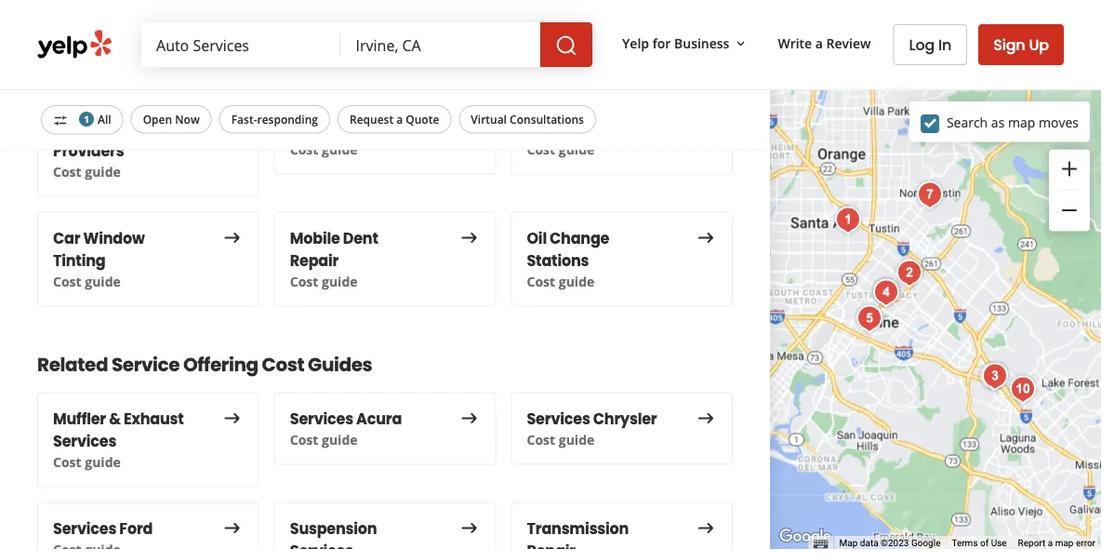 Task type: vqa. For each thing, say whether or not it's contained in the screenshot.
Yes 'button'
no



Task type: locate. For each thing, give the bounding box(es) containing it.
guide for auto loan providers
[[85, 163, 121, 181]]

16 filter v2 image
[[53, 113, 68, 128]]

2 vertical spatial repair
[[527, 541, 576, 549]]

repair inside the transmission repair
[[527, 541, 576, 549]]

none field up quote on the top left of page
[[356, 34, 526, 55]]

fast-
[[231, 112, 257, 127]]

none field up fast-
[[156, 34, 326, 55]]

euro car doctor - irvine image
[[852, 300, 889, 337]]

0 horizontal spatial car
[[53, 229, 80, 250]]

guide
[[322, 141, 358, 159], [559, 141, 595, 159], [85, 163, 121, 181], [85, 273, 121, 291], [322, 273, 358, 291], [559, 273, 595, 291], [322, 431, 358, 449], [559, 431, 595, 449], [85, 454, 121, 472]]

zoom out image
[[1059, 199, 1081, 221]]

1 vertical spatial a
[[397, 112, 403, 127]]

1 vertical spatial guides
[[308, 352, 373, 378]]

related
[[37, 62, 108, 88], [37, 352, 108, 378]]

auto craft mercedes-bmw image
[[975, 358, 1013, 395]]

sign
[[994, 34, 1026, 55]]

suspension services link
[[260, 503, 510, 549]]

irvine auto care image
[[892, 255, 929, 292]]

car left wash
[[527, 119, 554, 140]]

24 arrow right v2 image inside transmission repair link
[[695, 517, 718, 540]]

transmission
[[527, 519, 629, 540]]

a right write
[[816, 34, 824, 52]]

guide down the muffler & exhaust services
[[85, 454, 121, 472]]

a left quote on the top left of page
[[397, 112, 403, 127]]

group
[[1050, 149, 1091, 231]]

services for services acura
[[290, 409, 354, 430]]

report a map error
[[1019, 538, 1096, 549]]

sign up
[[994, 34, 1050, 55]]

auto inside auto loan providers
[[53, 119, 89, 140]]

map for error
[[1056, 538, 1074, 549]]

oil
[[527, 229, 547, 250]]

cost guide for change
[[527, 273, 595, 291]]

guides up services acura
[[308, 352, 373, 378]]

2 none field from the left
[[356, 34, 526, 55]]

2 horizontal spatial a
[[1049, 538, 1054, 549]]

cost right offering
[[262, 352, 305, 378]]

1 horizontal spatial none field
[[356, 34, 526, 55]]

cost for mobile dent repair
[[290, 273, 319, 291]]

a inside button
[[397, 112, 403, 127]]

change
[[550, 229, 610, 250]]

related for related service offering cost guides
[[37, 352, 108, 378]]

0 vertical spatial map
[[1009, 113, 1036, 131]]

services ford link
[[23, 503, 273, 549]]

cost guide down auto repair
[[290, 141, 358, 159]]

0 vertical spatial car
[[527, 119, 554, 140]]

24 arrow right v2 image
[[458, 227, 481, 249], [695, 227, 718, 249], [458, 407, 481, 430], [221, 517, 244, 540]]

car
[[527, 119, 554, 140], [53, 229, 80, 250]]

offering
[[183, 352, 258, 378]]

1 horizontal spatial car
[[527, 119, 554, 140]]

0 vertical spatial repair
[[329, 119, 378, 140]]

cost guide for dent
[[290, 273, 358, 291]]

report a map error link
[[1019, 538, 1096, 549]]

cost guide down tinting
[[53, 273, 121, 291]]

cost guide
[[290, 141, 358, 159], [53, 163, 121, 181], [53, 273, 121, 291], [290, 273, 358, 291], [527, 273, 595, 291], [290, 431, 358, 449], [527, 431, 595, 449], [53, 454, 121, 472]]

map left the error
[[1056, 538, 1074, 549]]

cost down mobile dent repair
[[290, 273, 319, 291]]

transmission repair link
[[497, 503, 748, 549]]

repair inside mobile dent repair
[[290, 251, 339, 272]]

providers
[[53, 141, 124, 162]]

cost guide down mobile dent repair
[[290, 273, 358, 291]]

2 vertical spatial a
[[1049, 538, 1054, 549]]

fast-responding button
[[219, 105, 330, 134]]

cost for auto loan providers
[[53, 163, 82, 181]]

0 horizontal spatial map
[[1009, 113, 1036, 131]]

1 horizontal spatial a
[[816, 34, 824, 52]]

cost
[[112, 62, 154, 88], [290, 141, 319, 159], [527, 141, 556, 159], [53, 163, 82, 181], [53, 273, 82, 291], [290, 273, 319, 291], [527, 273, 556, 291], [262, 352, 305, 378], [290, 431, 319, 449], [527, 431, 556, 449], [53, 454, 82, 472]]

none field the find
[[156, 34, 326, 55]]

services down suspension
[[290, 541, 354, 549]]

0 vertical spatial related
[[37, 62, 108, 88]]

guide for car window tinting
[[85, 273, 121, 291]]

loan
[[92, 119, 128, 140]]

cost down providers
[[53, 163, 82, 181]]

services ford
[[53, 519, 153, 540]]

0 horizontal spatial none field
[[156, 34, 326, 55]]

cost guide for &
[[53, 454, 121, 472]]

related up 1
[[37, 62, 108, 88]]

guide for mobile dent repair
[[322, 273, 358, 291]]

2 related from the top
[[37, 352, 108, 378]]

cost down the stations
[[527, 273, 556, 291]]

oil change stations
[[527, 229, 610, 272]]

services
[[290, 409, 354, 430], [527, 409, 591, 430], [53, 431, 116, 452], [53, 519, 116, 540], [290, 541, 354, 549]]

None field
[[156, 34, 326, 55], [356, 34, 526, 55]]

cost guide down the stations
[[527, 273, 595, 291]]

cost guide for loan
[[53, 163, 121, 181]]

map region
[[715, 19, 1102, 549]]

0 horizontal spatial a
[[397, 112, 403, 127]]

cost down consultations
[[527, 141, 556, 159]]

window
[[83, 229, 145, 250]]

cost down the services chrysler
[[527, 431, 556, 449]]

a for write
[[816, 34, 824, 52]]

1 vertical spatial repair
[[290, 251, 339, 272]]

1 horizontal spatial map
[[1056, 538, 1074, 549]]

responding
[[257, 112, 318, 127]]

a
[[816, 34, 824, 52], [397, 112, 403, 127], [1049, 538, 1054, 549]]

of
[[981, 538, 989, 549]]

24 arrow right v2 image for oil change stations
[[695, 227, 718, 249]]

24 arrow right v2 image for services chrysler
[[695, 407, 718, 430]]

0 vertical spatial a
[[816, 34, 824, 52]]

log in link
[[894, 24, 968, 65]]

transmission repair
[[527, 519, 629, 549]]

1 vertical spatial map
[[1056, 538, 1074, 549]]

cost down 'filters' 'group'
[[290, 141, 319, 159]]

services left 'ford'
[[53, 519, 116, 540]]

guide down mobile dent repair
[[322, 273, 358, 291]]

cost for auto repair
[[290, 141, 319, 159]]

24 arrow right v2 image
[[221, 117, 244, 139], [458, 117, 481, 139], [221, 227, 244, 249], [221, 407, 244, 430], [695, 407, 718, 430], [458, 517, 481, 540], [695, 517, 718, 540]]

0 horizontal spatial guides
[[158, 62, 222, 88]]

repair
[[329, 119, 378, 140], [290, 251, 339, 272], [527, 541, 576, 549]]

guide down the services chrysler
[[559, 431, 595, 449]]

guides
[[158, 62, 222, 88], [308, 352, 373, 378]]

auto
[[53, 119, 89, 140], [290, 119, 326, 140]]

search as map moves
[[947, 113, 1080, 131]]

services down muffler
[[53, 431, 116, 452]]

services acura
[[290, 409, 402, 430]]

car up tinting
[[53, 229, 80, 250]]

24 arrow right v2 image for mobile dent repair
[[458, 227, 481, 249]]

moves
[[1039, 113, 1080, 131]]

services for services ford
[[53, 519, 116, 540]]

car inside 'car window tinting'
[[53, 229, 80, 250]]

now
[[175, 112, 200, 127]]

stations
[[527, 251, 589, 272]]

cost guide down services acura
[[290, 431, 358, 449]]

auto repair
[[290, 119, 378, 140]]

services left chrysler
[[527, 409, 591, 430]]

open now button
[[131, 105, 212, 134]]

mobile dent repair
[[290, 229, 379, 272]]

guides up the now on the top of the page
[[158, 62, 222, 88]]

cost up open
[[112, 62, 154, 88]]

cost guide down muffler
[[53, 454, 121, 472]]

24 arrow right v2 image inside services ford link
[[221, 517, 244, 540]]

cost down tinting
[[53, 273, 82, 291]]

related cost guides
[[37, 62, 222, 88]]

for
[[653, 34, 671, 52]]

car inside car wash cost guide
[[527, 119, 554, 140]]

1 related from the top
[[37, 62, 108, 88]]

guide for oil change stations
[[559, 273, 595, 291]]

auto for auto repair
[[290, 119, 326, 140]]

write a review
[[778, 34, 872, 52]]

write a review link
[[771, 26, 879, 60]]

related for related cost guides
[[37, 62, 108, 88]]

1 vertical spatial car
[[53, 229, 80, 250]]

1 none field from the left
[[156, 34, 326, 55]]

virtual consultations button
[[459, 105, 597, 134]]

guide down providers
[[85, 163, 121, 181]]

map
[[1009, 113, 1036, 131], [1056, 538, 1074, 549]]

services left acura
[[290, 409, 354, 430]]

a right report
[[1049, 538, 1054, 549]]

1 vertical spatial related
[[37, 352, 108, 378]]

cost for oil change stations
[[527, 273, 556, 291]]

the auto service image
[[830, 201, 867, 239]]

request a quote
[[350, 112, 440, 127]]

guide for auto repair
[[322, 141, 358, 159]]

guide down tinting
[[85, 273, 121, 291]]

log
[[910, 34, 935, 55]]

1 horizontal spatial auto
[[290, 119, 326, 140]]

2 auto from the left
[[290, 119, 326, 140]]

1 all
[[84, 112, 111, 127]]

yelp
[[623, 34, 650, 52]]

24 arrow right v2 image inside suspension services 'link'
[[458, 517, 481, 540]]

auto loan providers
[[53, 119, 128, 162]]

log in
[[910, 34, 952, 55]]

related up muffler
[[37, 352, 108, 378]]

chrysler
[[594, 409, 658, 430]]

guide down the stations
[[559, 273, 595, 291]]

virtual consultations
[[471, 112, 584, 127]]

cost inside car wash cost guide
[[527, 141, 556, 159]]

guide down services acura
[[322, 431, 358, 449]]

cost guide down the services chrysler
[[527, 431, 595, 449]]

None search field
[[141, 22, 597, 67]]

cost down services acura
[[290, 431, 319, 449]]

guide down auto repair
[[322, 141, 358, 159]]

cost guide down providers
[[53, 163, 121, 181]]

0 horizontal spatial auto
[[53, 119, 89, 140]]

vtec auto repair image
[[1005, 371, 1042, 408]]

cost down muffler
[[53, 454, 82, 472]]

open
[[143, 112, 172, 127]]

dent
[[343, 229, 379, 250]]

car wash cost guide
[[527, 119, 601, 159]]

terms of use link
[[952, 538, 1008, 549]]

guide down wash
[[559, 141, 595, 159]]

map right the as
[[1009, 113, 1036, 131]]

0 vertical spatial guides
[[158, 62, 222, 88]]

1 auto from the left
[[53, 119, 89, 140]]

report
[[1019, 538, 1046, 549]]

24 arrow right v2 image for suspension services
[[458, 517, 481, 540]]

sign up link
[[979, 24, 1065, 65]]



Task type: describe. For each thing, give the bounding box(es) containing it.
map for moves
[[1009, 113, 1036, 131]]

exhaust
[[124, 409, 184, 430]]

all
[[98, 112, 111, 127]]

cost guide for acura
[[290, 431, 358, 449]]

mobile
[[290, 229, 340, 250]]

services inside suspension services
[[290, 541, 354, 549]]

&
[[109, 409, 121, 430]]

keyboard shortcuts image
[[814, 539, 829, 549]]

intune motors image
[[868, 274, 906, 311]]

services for services chrysler
[[527, 409, 591, 430]]

review
[[827, 34, 872, 52]]

cost guide for repair
[[290, 141, 358, 159]]

guide for services acura
[[322, 431, 358, 449]]

Near text field
[[356, 34, 526, 55]]

open now
[[143, 112, 200, 127]]

write
[[778, 34, 813, 52]]

24 arrow right v2 image for muffler & exhaust services
[[221, 407, 244, 430]]

a for report
[[1049, 538, 1054, 549]]

request a quote button
[[338, 105, 452, 134]]

consultations
[[510, 112, 584, 127]]

map
[[840, 538, 858, 549]]

service
[[112, 352, 180, 378]]

as
[[992, 113, 1005, 131]]

©2023
[[881, 538, 910, 549]]

error
[[1077, 538, 1096, 549]]

suspension services
[[290, 519, 377, 549]]

none field near
[[356, 34, 526, 55]]

24 arrow right v2 image for services acura
[[458, 407, 481, 430]]

cost for services acura
[[290, 431, 319, 449]]

google
[[912, 538, 941, 549]]

a for request
[[397, 112, 403, 127]]

in
[[939, 34, 952, 55]]

cost for car window tinting
[[53, 273, 82, 291]]

cost for services chrysler
[[527, 431, 556, 449]]

car for car window tinting
[[53, 229, 80, 250]]

guide for muffler & exhaust services
[[85, 454, 121, 472]]

auto for auto loan providers
[[53, 119, 89, 140]]

cost guide for chrysler
[[527, 431, 595, 449]]

search
[[947, 113, 989, 131]]

johnny's mobile auto repair image
[[912, 176, 949, 214]]

terms of use
[[952, 538, 1008, 549]]

zoom in image
[[1059, 158, 1081, 180]]

24 arrow right v2 image for car window tinting
[[221, 227, 244, 249]]

wash
[[557, 119, 601, 140]]

guide for services chrysler
[[559, 431, 595, 449]]

suspension
[[290, 519, 377, 540]]

request
[[350, 112, 394, 127]]

tinting
[[53, 251, 106, 272]]

virtual
[[471, 112, 507, 127]]

guide inside car wash cost guide
[[559, 141, 595, 159]]

24 arrow right v2 image for services ford
[[221, 517, 244, 540]]

ford
[[119, 519, 153, 540]]

google image
[[775, 525, 837, 549]]

business
[[675, 34, 730, 52]]

terms
[[952, 538, 979, 549]]

map data ©2023 google
[[840, 538, 941, 549]]

quote
[[406, 112, 440, 127]]

services chrysler
[[527, 409, 658, 430]]

acura
[[357, 409, 402, 430]]

related service offering cost guides
[[37, 352, 373, 378]]

16 chevron down v2 image
[[734, 36, 749, 51]]

grand auto works image
[[977, 358, 1015, 395]]

1 horizontal spatial guides
[[308, 352, 373, 378]]

cost for muffler & exhaust services
[[53, 454, 82, 472]]

use
[[992, 538, 1008, 549]]

Find text field
[[156, 34, 326, 55]]

muffler
[[53, 409, 106, 430]]

search image
[[556, 35, 578, 57]]

data
[[861, 538, 879, 549]]

up
[[1030, 34, 1050, 55]]

yelp for business button
[[615, 26, 756, 60]]

car window tinting
[[53, 229, 145, 272]]

24 arrow right v2 image for auto repair
[[458, 117, 481, 139]]

cost guide for window
[[53, 273, 121, 291]]

services inside the muffler & exhaust services
[[53, 431, 116, 452]]

24 arrow right v2 image for auto loan providers
[[221, 117, 244, 139]]

yelp for business
[[623, 34, 730, 52]]

muffler & exhaust services
[[53, 409, 184, 452]]

1
[[84, 113, 89, 125]]

repair for transmission repair
[[527, 541, 576, 549]]

filters group
[[37, 105, 600, 134]]

fast-responding
[[231, 112, 318, 127]]

repair for auto repair
[[329, 119, 378, 140]]

tanaka auto image
[[868, 274, 906, 311]]

24 arrow right v2 image for transmission repair
[[695, 517, 718, 540]]

car for car wash cost guide
[[527, 119, 554, 140]]



